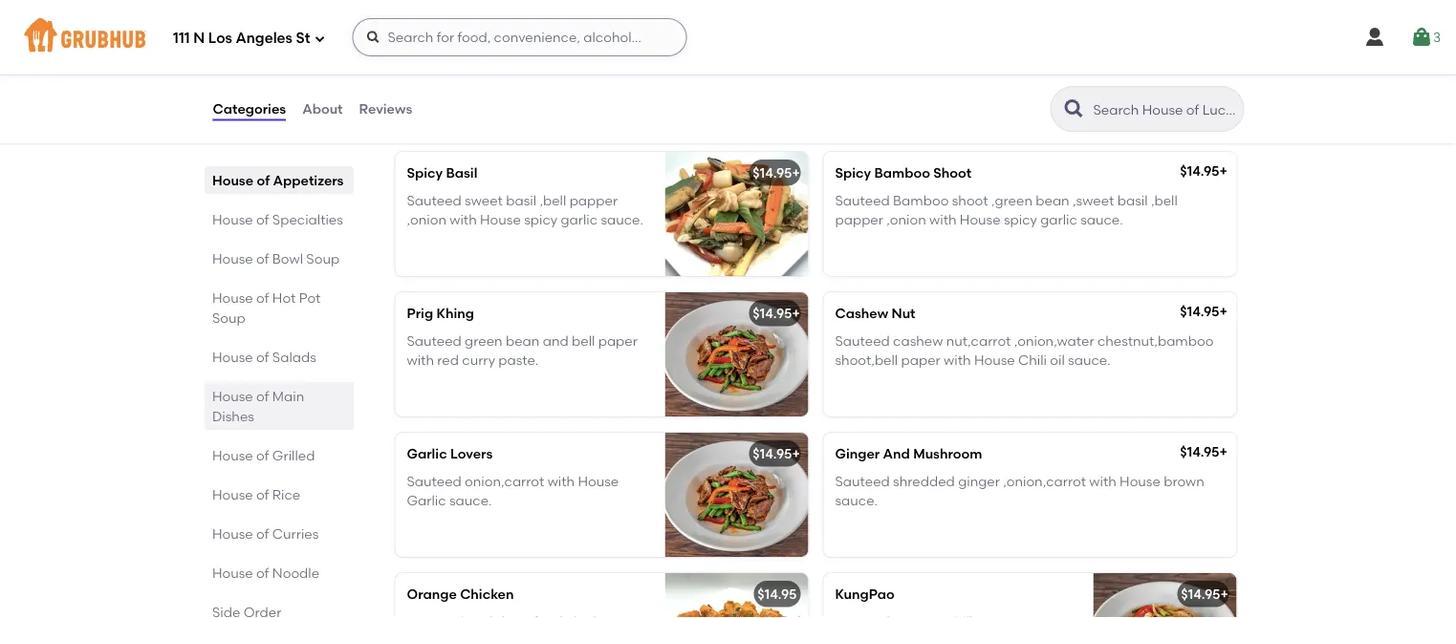 Task type: vqa. For each thing, say whether or not it's contained in the screenshot.
haven't
no



Task type: locate. For each thing, give the bounding box(es) containing it.
house of appetizers
[[212, 172, 343, 188]]

ginger
[[958, 473, 1000, 490]]

of inside house of main dishes main dishes come with rice
[[459, 87, 480, 111]]

+
[[1220, 163, 1228, 179], [792, 165, 800, 181], [1220, 304, 1228, 320], [792, 306, 800, 322], [1220, 444, 1228, 461], [792, 446, 800, 462], [1221, 587, 1229, 603]]

dishes for house of main dishes
[[212, 408, 254, 425]]

with right ,onion,carrot
[[1089, 473, 1117, 490]]

basil
[[506, 192, 536, 208], [1118, 192, 1148, 208]]

main up the rice
[[484, 87, 534, 111]]

1 horizontal spatial paper
[[901, 352, 941, 368]]

paper down the cashew
[[901, 352, 941, 368]]

0 horizontal spatial dishes
[[212, 408, 254, 425]]

sauteed down garlic lovers
[[407, 473, 462, 490]]

sauteed for khing
[[407, 333, 462, 349]]

house left bowl
[[212, 251, 253, 267]]

soup up the house of salads
[[212, 310, 245, 326]]

0 vertical spatial papper
[[570, 192, 618, 208]]

main
[[484, 87, 534, 111], [392, 114, 419, 127], [272, 388, 304, 404]]

3 button
[[1410, 20, 1441, 55]]

,bell right ,sweet
[[1151, 192, 1178, 208]]

of left hot
[[256, 290, 269, 306]]

with
[[495, 114, 518, 127], [450, 212, 477, 228], [930, 212, 957, 228], [407, 352, 434, 368], [944, 352, 971, 368], [548, 473, 575, 490], [1089, 473, 1117, 490]]

of inside house of main dishes
[[256, 388, 269, 404]]

2 ,bell from the left
[[1151, 192, 1178, 208]]

basil inside sauteed bamboo shoot ,green bean ,sweet basil ,bell papper ,onion with house spicy garlic sauce.
[[1118, 192, 1148, 208]]

angeles
[[236, 30, 293, 47]]

with down nut,carrot
[[944, 352, 971, 368]]

search icon image
[[1063, 98, 1086, 120]]

2 spicy from the left
[[835, 165, 871, 181]]

sauteed up the shoot,bell
[[835, 333, 890, 349]]

1 horizontal spatial dishes
[[422, 114, 458, 127]]

cashew
[[835, 306, 889, 322]]

bamboo for sauteed
[[893, 192, 949, 208]]

of left noodle
[[256, 565, 269, 581]]

paper
[[598, 333, 638, 349], [901, 352, 941, 368]]

house right onion,carrot
[[578, 473, 619, 490]]

0 vertical spatial main
[[484, 87, 534, 111]]

svg image
[[1364, 26, 1386, 49], [366, 30, 381, 45]]

2 horizontal spatial dishes
[[539, 87, 605, 111]]

soup inside the house of bowl soup 'tab'
[[306, 251, 339, 267]]

sauce. inside sauteed cashew nut,carrot ,onion,water chestnut,bamboo shoot,bell paper with house chili oil sauce.
[[1068, 352, 1111, 368]]

specialties
[[272, 211, 343, 228]]

basil right ,sweet
[[1118, 192, 1148, 208]]

kungpao image
[[1093, 574, 1237, 619]]

0 horizontal spatial soup
[[212, 310, 245, 326]]

with inside sauteed sweet basil ,bell papper ,onion with house spicy garlic sauce.
[[450, 212, 477, 228]]

rice
[[521, 114, 542, 127]]

of for house of specialties
[[256, 211, 269, 228]]

$14.95 +
[[1180, 163, 1228, 179], [753, 165, 800, 181], [1180, 304, 1228, 320], [753, 306, 800, 322], [1180, 444, 1228, 461], [753, 446, 800, 462], [1181, 587, 1229, 603]]

categories button
[[212, 75, 287, 143]]

sauteed inside sauteed sweet basil ,bell papper ,onion with house spicy garlic sauce.
[[407, 192, 462, 208]]

sauteed for lovers
[[407, 473, 462, 490]]

1 vertical spatial bamboo
[[893, 192, 949, 208]]

dishes left come
[[422, 114, 458, 127]]

1 vertical spatial dishes
[[422, 114, 458, 127]]

of left bowl
[[256, 251, 269, 267]]

noodle
[[272, 565, 319, 581]]

appetizers
[[273, 172, 343, 188]]

garlic inside sauteed onion,carrot with house garlic sauce.
[[407, 493, 446, 509]]

2 basil from the left
[[1118, 192, 1148, 208]]

bamboo down 'spicy bamboo shoot'
[[893, 192, 949, 208]]

of left rice
[[256, 487, 269, 503]]

1 horizontal spatial spicy
[[1004, 212, 1037, 228]]

house of grilled
[[212, 448, 314, 464]]

house down house of curries
[[212, 565, 253, 581]]

sauteed shredded ginger ,onion,carrot with house brown sauce.
[[835, 473, 1205, 509]]

house up house of bowl soup at the left of page
[[212, 211, 253, 228]]

of inside 'tab'
[[256, 251, 269, 267]]

1 vertical spatial soup
[[212, 310, 245, 326]]

1 horizontal spatial basil
[[1118, 192, 1148, 208]]

bean
[[1036, 192, 1070, 208], [506, 333, 540, 349]]

of left salads in the left of the page
[[256, 349, 269, 365]]

soup inside the house of hot pot soup
[[212, 310, 245, 326]]

papper
[[570, 192, 618, 208], [835, 212, 884, 228]]

brown
[[1164, 473, 1205, 490]]

garlic lovers image
[[665, 433, 809, 558]]

,onion down 'spicy bamboo shoot'
[[887, 212, 926, 228]]

0 horizontal spatial bean
[[506, 333, 540, 349]]

of for house of salads
[[256, 349, 269, 365]]

main inside house of main dishes
[[272, 388, 304, 404]]

1 horizontal spatial bean
[[1036, 192, 1070, 208]]

shoot,bell
[[835, 352, 898, 368]]

spicy
[[407, 165, 443, 181], [835, 165, 871, 181]]

0 horizontal spatial main
[[272, 388, 304, 404]]

garlic
[[561, 212, 598, 228], [1041, 212, 1078, 228]]

house of noodle
[[212, 565, 319, 581]]

2 garlic from the left
[[1041, 212, 1078, 228]]

0 vertical spatial bean
[[1036, 192, 1070, 208]]

garlic
[[407, 446, 447, 462], [407, 493, 446, 509]]

sauteed down 'spicy bamboo shoot'
[[835, 192, 890, 208]]

sauce. inside sauteed shredded ginger ,onion,carrot with house brown sauce.
[[835, 493, 878, 509]]

cashew nut
[[835, 306, 916, 322]]

1 horizontal spatial main
[[392, 114, 419, 127]]

1 vertical spatial bean
[[506, 333, 540, 349]]

sauteed inside sauteed bamboo shoot ,green bean ,sweet basil ,bell papper ,onion with house spicy garlic sauce.
[[835, 192, 890, 208]]

2 ,onion from the left
[[887, 212, 926, 228]]

$14.95
[[1180, 163, 1220, 179], [753, 165, 792, 181], [1180, 304, 1220, 320], [753, 306, 792, 322], [1180, 444, 1220, 461], [753, 446, 792, 462], [758, 587, 797, 603], [1181, 587, 1221, 603]]

main up "spicy basil"
[[392, 114, 419, 127]]

of up house of bowl soup at the left of page
[[256, 211, 269, 228]]

1 basil from the left
[[506, 192, 536, 208]]

1 garlic from the left
[[561, 212, 598, 228]]

house of hot pot soup tab
[[212, 288, 346, 328]]

shredded
[[893, 473, 955, 490]]

0 horizontal spatial papper
[[570, 192, 618, 208]]

0 vertical spatial bamboo
[[874, 165, 930, 181]]

house left the brown
[[1120, 473, 1161, 490]]

with left the rice
[[495, 114, 518, 127]]

1 spicy from the left
[[524, 212, 558, 228]]

sauce.
[[601, 212, 643, 228], [1081, 212, 1123, 228], [1068, 352, 1111, 368], [449, 493, 492, 509], [835, 493, 878, 509]]

garlic down garlic lovers
[[407, 493, 446, 509]]

0 vertical spatial soup
[[306, 251, 339, 267]]

house up "spicy basil"
[[392, 87, 454, 111]]

curry
[[462, 352, 495, 368]]

house inside house of main dishes main dishes come with rice
[[392, 87, 454, 111]]

soup right bowl
[[306, 251, 339, 267]]

house of main dishes tab
[[212, 386, 346, 426]]

2 spicy from the left
[[1004, 212, 1037, 228]]

house down nut,carrot
[[974, 352, 1015, 368]]

house of appetizers tab
[[212, 170, 346, 190]]

house of rice
[[212, 487, 300, 503]]

of left grilled
[[256, 448, 269, 464]]

1 spicy from the left
[[407, 165, 443, 181]]

house left hot
[[212, 290, 253, 306]]

0 horizontal spatial ,bell
[[540, 192, 566, 208]]

2 vertical spatial dishes
[[212, 408, 254, 425]]

sauteed inside sauteed shredded ginger ,onion,carrot with house brown sauce.
[[835, 473, 890, 490]]

1 horizontal spatial garlic
[[1041, 212, 1078, 228]]

basil right sweet
[[506, 192, 536, 208]]

of down the house of salads
[[256, 388, 269, 404]]

1 horizontal spatial soup
[[306, 251, 339, 267]]

0 vertical spatial dishes
[[539, 87, 605, 111]]

paper right the bell
[[598, 333, 638, 349]]

come
[[460, 114, 492, 127]]

house down the house of salads
[[212, 388, 253, 404]]

sauteed down "spicy basil"
[[407, 192, 462, 208]]

bean right ,green
[[1036, 192, 1070, 208]]

spicy basil image
[[665, 152, 809, 276]]

sauteed for nut
[[835, 333, 890, 349]]

2 horizontal spatial main
[[484, 87, 534, 111]]

orange chicken image
[[665, 574, 809, 619]]

house down shoot
[[960, 212, 1001, 228]]

1 ,bell from the left
[[540, 192, 566, 208]]

svg image inside 3 button
[[1410, 26, 1433, 49]]

with right onion,carrot
[[548, 473, 575, 490]]

,onion down "spicy basil"
[[407, 212, 447, 228]]

dishes
[[539, 87, 605, 111], [422, 114, 458, 127], [212, 408, 254, 425]]

house of main dishes main dishes come with rice
[[392, 87, 605, 127]]

0 horizontal spatial spicy
[[407, 165, 443, 181]]

soup
[[306, 251, 339, 267], [212, 310, 245, 326]]

0 horizontal spatial ,onion
[[407, 212, 447, 228]]

1 vertical spatial papper
[[835, 212, 884, 228]]

salads
[[272, 349, 316, 365]]

of for house of curries
[[256, 526, 269, 542]]

0 vertical spatial garlic
[[407, 446, 447, 462]]

1 vertical spatial paper
[[901, 352, 941, 368]]

1 horizontal spatial ,bell
[[1151, 192, 1178, 208]]

1 vertical spatial garlic
[[407, 493, 446, 509]]

house of noodle tab
[[212, 563, 346, 583]]

with inside sauteed shredded ginger ,onion,carrot with house brown sauce.
[[1089, 473, 1117, 490]]

1 horizontal spatial ,onion
[[887, 212, 926, 228]]

of up house of specialties at the left top of page
[[256, 172, 269, 188]]

house down house of rice
[[212, 526, 253, 542]]

sauteed inside sauteed cashew nut,carrot ,onion,water chestnut,bamboo shoot,bell paper with house chili oil sauce.
[[835, 333, 890, 349]]

1 vertical spatial main
[[392, 114, 419, 127]]

red
[[437, 352, 459, 368]]

house down sweet
[[480, 212, 521, 228]]

sauteed inside sauteed green bean and bell paper with red curry paste.
[[407, 333, 462, 349]]

with left the red
[[407, 352, 434, 368]]

with inside sauteed cashew nut,carrot ,onion,water chestnut,bamboo shoot,bell paper with house chili oil sauce.
[[944, 352, 971, 368]]

khing
[[436, 306, 474, 322]]

ginger
[[835, 446, 880, 462]]

dishes inside house of main dishes
[[212, 408, 254, 425]]

garlic inside sauteed bamboo shoot ,green bean ,sweet basil ,bell papper ,onion with house spicy garlic sauce.
[[1041, 212, 1078, 228]]

111
[[173, 30, 190, 47]]

main down salads in the left of the page
[[272, 388, 304, 404]]

dishes up the rice
[[539, 87, 605, 111]]

2 vertical spatial main
[[272, 388, 304, 404]]

bamboo inside sauteed bamboo shoot ,green bean ,sweet basil ,bell papper ,onion with house spicy garlic sauce.
[[893, 192, 949, 208]]

1 ,onion from the left
[[407, 212, 447, 228]]

bamboo for spicy
[[874, 165, 930, 181]]

garlic left lovers
[[407, 446, 447, 462]]

sauteed
[[407, 192, 462, 208], [835, 192, 890, 208], [407, 333, 462, 349], [835, 333, 890, 349], [407, 473, 462, 490], [835, 473, 890, 490]]

bamboo left the shoot
[[874, 165, 930, 181]]

svg image right st
[[366, 30, 381, 45]]

with down shoot
[[930, 212, 957, 228]]

tab
[[212, 602, 346, 619]]

sauteed down ginger on the bottom of the page
[[835, 473, 890, 490]]

,bell
[[540, 192, 566, 208], [1151, 192, 1178, 208]]

sauce. inside sauteed sweet basil ,bell papper ,onion with house spicy garlic sauce.
[[601, 212, 643, 228]]

0 vertical spatial paper
[[598, 333, 638, 349]]

house of specialties tab
[[212, 209, 346, 230]]

orange
[[407, 587, 457, 603]]

bamboo
[[874, 165, 930, 181], [893, 192, 949, 208]]

0 horizontal spatial spicy
[[524, 212, 558, 228]]

2 garlic from the top
[[407, 493, 446, 509]]

house of specialties
[[212, 211, 343, 228]]

of left curries
[[256, 526, 269, 542]]

of for house of bowl soup
[[256, 251, 269, 267]]

of inside the house of hot pot soup
[[256, 290, 269, 306]]

with down sweet
[[450, 212, 477, 228]]

dishes up house of grilled
[[212, 408, 254, 425]]

,onion inside sauteed sweet basil ,bell papper ,onion with house spicy garlic sauce.
[[407, 212, 447, 228]]

of for house of main dishes main dishes come with rice
[[459, 87, 480, 111]]

sauteed inside sauteed onion,carrot with house garlic sauce.
[[407, 473, 462, 490]]

0 horizontal spatial garlic
[[561, 212, 598, 228]]

svg image left 3 button
[[1364, 26, 1386, 49]]

111 n los angeles st
[[173, 30, 310, 47]]

,bell right sweet
[[540, 192, 566, 208]]

spicy
[[524, 212, 558, 228], [1004, 212, 1037, 228]]

1 horizontal spatial svg image
[[1410, 26, 1433, 49]]

reviews button
[[358, 75, 413, 143]]

,bell inside sauteed bamboo shoot ,green bean ,sweet basil ,bell papper ,onion with house spicy garlic sauce.
[[1151, 192, 1178, 208]]

0 horizontal spatial svg image
[[366, 30, 381, 45]]

main for house of main dishes main dishes come with rice
[[484, 87, 534, 111]]

with inside sauteed onion,carrot with house garlic sauce.
[[548, 473, 575, 490]]

prig
[[407, 306, 433, 322]]

bean up paste.
[[506, 333, 540, 349]]

house of curries tab
[[212, 524, 346, 544]]

bowl
[[272, 251, 303, 267]]

nut
[[892, 306, 916, 322]]

mushroom
[[913, 446, 982, 462]]

of up come
[[459, 87, 480, 111]]

main navigation navigation
[[0, 0, 1456, 75]]

of for house of noodle
[[256, 565, 269, 581]]

sauteed cashew nut,carrot ,onion,water chestnut,bamboo shoot,bell paper with house chili oil sauce.
[[835, 333, 1214, 368]]

0 horizontal spatial paper
[[598, 333, 638, 349]]

house inside 'tab'
[[212, 251, 253, 267]]

sauteed green bean and bell paper with red curry paste.
[[407, 333, 638, 368]]

svg image
[[1410, 26, 1433, 49], [314, 33, 326, 44]]

1 horizontal spatial papper
[[835, 212, 884, 228]]

of for house of main dishes
[[256, 388, 269, 404]]

ginger and mushroom
[[835, 446, 982, 462]]

of for house of grilled
[[256, 448, 269, 464]]

sauteed up the red
[[407, 333, 462, 349]]

1 horizontal spatial spicy
[[835, 165, 871, 181]]

bean inside sauteed bamboo shoot ,green bean ,sweet basil ,bell papper ,onion with house spicy garlic sauce.
[[1036, 192, 1070, 208]]

0 horizontal spatial basil
[[506, 192, 536, 208]]



Task type: describe. For each thing, give the bounding box(es) containing it.
reviews
[[359, 101, 412, 117]]

house up house of main dishes
[[212, 349, 253, 365]]

chili
[[1018, 352, 1047, 368]]

kungpao
[[835, 587, 895, 603]]

garlic lovers
[[407, 446, 493, 462]]

,sweet
[[1073, 192, 1114, 208]]

house of grilled tab
[[212, 446, 346, 466]]

and
[[883, 446, 910, 462]]

1 horizontal spatial svg image
[[1364, 26, 1386, 49]]

0 horizontal spatial svg image
[[314, 33, 326, 44]]

house inside sauteed sweet basil ,bell papper ,onion with house spicy garlic sauce.
[[480, 212, 521, 228]]

house inside the house of hot pot soup
[[212, 290, 253, 306]]

curries
[[272, 526, 318, 542]]

spicy basil
[[407, 165, 478, 181]]

1 garlic from the top
[[407, 446, 447, 462]]

paper inside sauteed cashew nut,carrot ,onion,water chestnut,bamboo shoot,bell paper with house chili oil sauce.
[[901, 352, 941, 368]]

with inside house of main dishes main dishes come with rice
[[495, 114, 518, 127]]

cashew
[[893, 333, 943, 349]]

dishes for house of main dishes main dishes come with rice
[[539, 87, 605, 111]]

bean inside sauteed green bean and bell paper with red curry paste.
[[506, 333, 540, 349]]

hot
[[272, 290, 295, 306]]

main for house of main dishes
[[272, 388, 304, 404]]

los
[[208, 30, 232, 47]]

n
[[193, 30, 205, 47]]

shoot
[[952, 192, 988, 208]]

sauteed for basil
[[407, 192, 462, 208]]

basil
[[446, 165, 478, 181]]

house of salads tab
[[212, 347, 346, 367]]

spicy bamboo shoot
[[835, 165, 972, 181]]

chicken
[[460, 587, 514, 603]]

categories
[[213, 101, 286, 117]]

pot
[[299, 290, 320, 306]]

house of hot pot soup
[[212, 290, 320, 326]]

spicy for spicy bamboo shoot
[[835, 165, 871, 181]]

spicy inside sauteed sweet basil ,bell papper ,onion with house spicy garlic sauce.
[[524, 212, 558, 228]]

house up house of specialties at the left top of page
[[212, 172, 253, 188]]

,onion,carrot
[[1003, 473, 1086, 490]]

sauteed onion,carrot with house garlic sauce.
[[407, 473, 619, 509]]

house of rice tab
[[212, 485, 346, 505]]

and
[[543, 333, 569, 349]]

spicy inside sauteed bamboo shoot ,green bean ,sweet basil ,bell papper ,onion with house spicy garlic sauce.
[[1004, 212, 1037, 228]]

prig khing image
[[665, 293, 809, 417]]

3
[[1433, 29, 1441, 45]]

sauteed sweet basil ,bell papper ,onion with house spicy garlic sauce.
[[407, 192, 643, 228]]

sauteed bamboo shoot ,green bean ,sweet basil ,bell papper ,onion with house spicy garlic sauce.
[[835, 192, 1178, 228]]

house inside sauteed onion,carrot with house garlic sauce.
[[578, 473, 619, 490]]

rice
[[272, 487, 300, 503]]

,onion inside sauteed bamboo shoot ,green bean ,sweet basil ,bell papper ,onion with house spicy garlic sauce.
[[887, 212, 926, 228]]

house inside house of main dishes
[[212, 388, 253, 404]]

house of salads
[[212, 349, 316, 365]]

chestnut,bamboo
[[1098, 333, 1214, 349]]

garlic inside sauteed sweet basil ,bell papper ,onion with house spicy garlic sauce.
[[561, 212, 598, 228]]

,bell inside sauteed sweet basil ,bell papper ,onion with house spicy garlic sauce.
[[540, 192, 566, 208]]

paper inside sauteed green bean and bell paper with red curry paste.
[[598, 333, 638, 349]]

papper inside sauteed bamboo shoot ,green bean ,sweet basil ,bell papper ,onion with house spicy garlic sauce.
[[835, 212, 884, 228]]

papper inside sauteed sweet basil ,bell papper ,onion with house spicy garlic sauce.
[[570, 192, 618, 208]]

green
[[465, 333, 503, 349]]

shoot
[[934, 165, 972, 181]]

Search House of Luck Thai BBQ search field
[[1092, 100, 1238, 119]]

house inside sauteed cashew nut,carrot ,onion,water chestnut,bamboo shoot,bell paper with house chili oil sauce.
[[974, 352, 1015, 368]]

oil
[[1050, 352, 1065, 368]]

prig khing
[[407, 306, 474, 322]]

house up house of rice
[[212, 448, 253, 464]]

,green
[[992, 192, 1033, 208]]

nut,carrot
[[946, 333, 1011, 349]]

house down house of grilled
[[212, 487, 253, 503]]

sauteed for bamboo
[[835, 192, 890, 208]]

sauteed for and
[[835, 473, 890, 490]]

sweet
[[465, 192, 503, 208]]

basil inside sauteed sweet basil ,bell papper ,onion with house spicy garlic sauce.
[[506, 192, 536, 208]]

grilled
[[272, 448, 314, 464]]

house inside sauteed bamboo shoot ,green bean ,sweet basil ,bell papper ,onion with house spicy garlic sauce.
[[960, 212, 1001, 228]]

bell
[[572, 333, 595, 349]]

house inside sauteed shredded ginger ,onion,carrot with house brown sauce.
[[1120, 473, 1161, 490]]

house of main dishes
[[212, 388, 304, 425]]

spicy for spicy basil
[[407, 165, 443, 181]]

sauce. inside sauteed onion,carrot with house garlic sauce.
[[449, 493, 492, 509]]

of for house of rice
[[256, 487, 269, 503]]

paste.
[[499, 352, 539, 368]]

Search for food, convenience, alcohol... search field
[[352, 18, 687, 56]]

house of curries
[[212, 526, 318, 542]]

house of bowl soup
[[212, 251, 339, 267]]

lovers
[[450, 446, 493, 462]]

with inside sauteed green bean and bell paper with red curry paste.
[[407, 352, 434, 368]]

onion,carrot
[[465, 473, 544, 490]]

of for house of appetizers
[[256, 172, 269, 188]]

st
[[296, 30, 310, 47]]

about button
[[301, 75, 344, 143]]

of for house of hot pot soup
[[256, 290, 269, 306]]

about
[[302, 101, 343, 117]]

orange chicken
[[407, 587, 514, 603]]

house of bowl soup tab
[[212, 249, 346, 269]]

with inside sauteed bamboo shoot ,green bean ,sweet basil ,bell papper ,onion with house spicy garlic sauce.
[[930, 212, 957, 228]]

sauce. inside sauteed bamboo shoot ,green bean ,sweet basil ,bell papper ,onion with house spicy garlic sauce.
[[1081, 212, 1123, 228]]

,onion,water
[[1014, 333, 1095, 349]]



